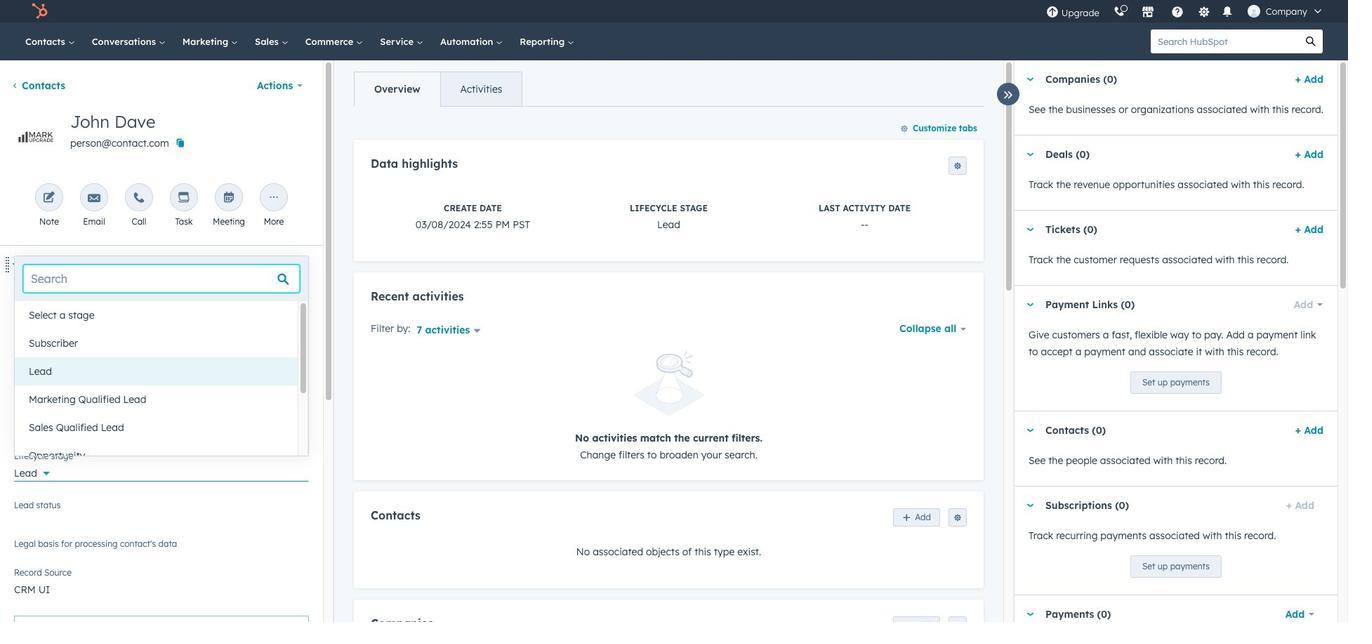 Task type: vqa. For each thing, say whether or not it's contained in the screenshot.
2nd caret icon from the bottom
yes



Task type: describe. For each thing, give the bounding box(es) containing it.
4 caret image from the top
[[1026, 429, 1035, 432]]

manage card settings image
[[296, 261, 304, 270]]

Search search field
[[23, 265, 300, 293]]

1 horizontal spatial alert
[[371, 351, 967, 463]]

-- text field
[[14, 421, 309, 443]]

jacob simon image
[[1248, 5, 1261, 18]]

email image
[[88, 192, 100, 205]]

1 caret image from the top
[[1026, 78, 1035, 81]]

meeting image
[[223, 192, 235, 205]]

0 vertical spatial caret image
[[1026, 228, 1035, 231]]

marketplaces image
[[1142, 6, 1155, 19]]



Task type: locate. For each thing, give the bounding box(es) containing it.
list box
[[15, 301, 308, 470]]

5 caret image from the top
[[1026, 504, 1035, 508]]

call image
[[133, 192, 145, 205]]

1 vertical spatial alert
[[14, 616, 309, 622]]

6 caret image from the top
[[1026, 613, 1035, 616]]

menu
[[1039, 0, 1332, 22]]

task image
[[178, 192, 190, 205]]

note image
[[43, 192, 55, 205]]

0 vertical spatial alert
[[371, 351, 967, 463]]

0 horizontal spatial alert
[[14, 616, 309, 622]]

Search HubSpot search field
[[1151, 30, 1299, 53]]

caret image
[[1026, 78, 1035, 81], [1026, 153, 1035, 156], [1026, 303, 1035, 307], [1026, 429, 1035, 432], [1026, 504, 1035, 508], [1026, 613, 1035, 616]]

None text field
[[14, 338, 309, 366]]

caret image
[[1026, 228, 1035, 231], [11, 263, 20, 267]]

0 horizontal spatial caret image
[[11, 263, 20, 267]]

1 vertical spatial caret image
[[11, 263, 20, 267]]

3 caret image from the top
[[1026, 303, 1035, 307]]

2 caret image from the top
[[1026, 153, 1035, 156]]

alert
[[371, 351, 967, 463], [14, 616, 309, 622]]

1 horizontal spatial caret image
[[1026, 228, 1035, 231]]

more image
[[268, 192, 280, 205]]

navigation
[[354, 72, 523, 107]]



